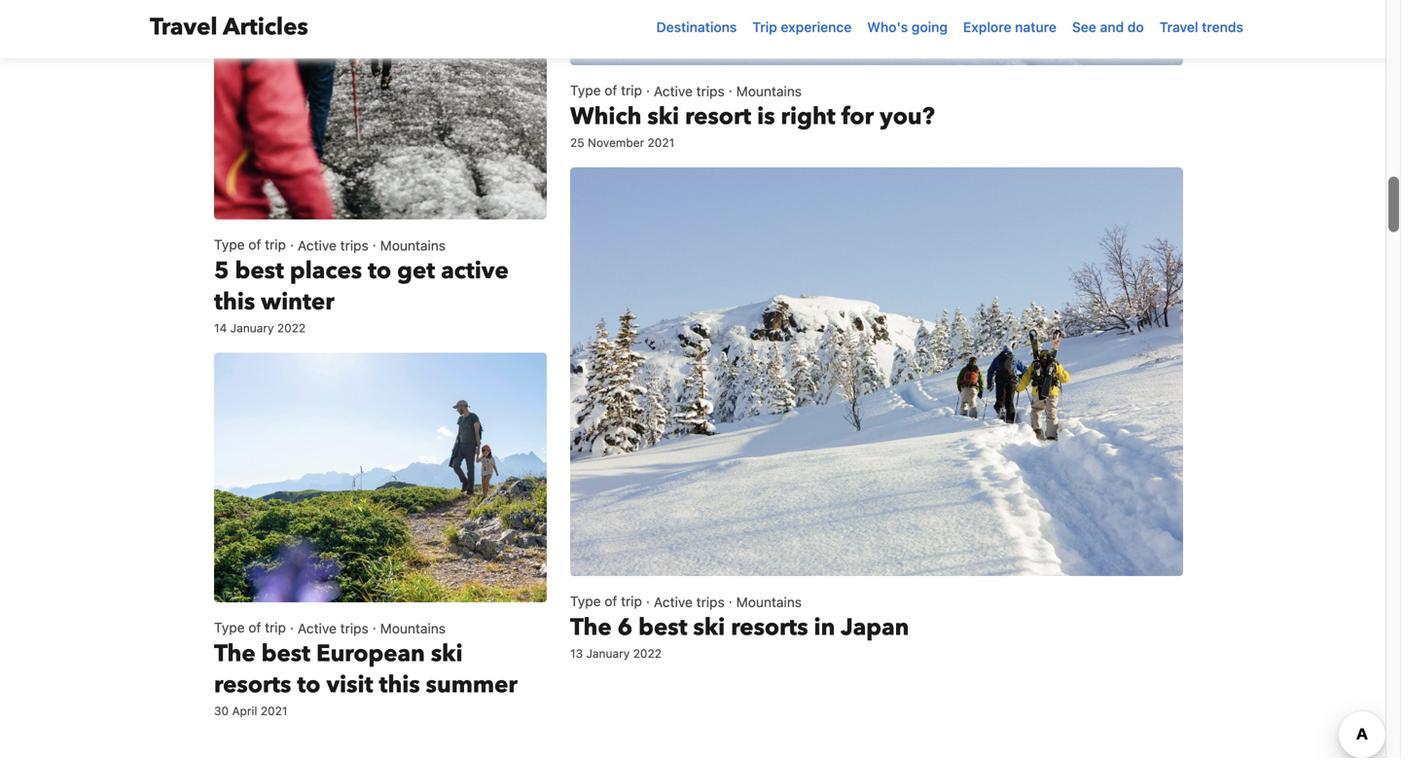 Task type: locate. For each thing, give the bounding box(es) containing it.
april
[[232, 704, 257, 718]]

the up 13
[[570, 611, 612, 644]]

experience
[[781, 19, 852, 35]]

type of trip up 6
[[570, 593, 642, 609]]

0 horizontal spatial ski
[[431, 638, 463, 670]]

the inside the 6 best ski resorts in japan 13 january 2022
[[570, 611, 612, 644]]

1 vertical spatial this
[[379, 669, 420, 701]]

explore nature
[[963, 19, 1057, 35]]

mountains up get
[[380, 237, 446, 254]]

1 vertical spatial to
[[297, 669, 321, 701]]

best left visit
[[261, 638, 310, 670]]

14
[[214, 321, 227, 335]]

january inside the '5 best places to get active this winter 14 january 2022'
[[230, 321, 274, 335]]

ski right 6
[[693, 611, 725, 644]]

resorts
[[731, 611, 808, 644], [214, 669, 291, 701]]

travel right 'do'
[[1160, 19, 1199, 35]]

1 vertical spatial 2021
[[261, 704, 287, 718]]

0 horizontal spatial resorts
[[214, 669, 291, 701]]

ski
[[648, 101, 679, 133], [693, 611, 725, 644], [431, 638, 463, 670]]

who's going
[[867, 19, 948, 35]]

january down 6
[[586, 647, 630, 660]]

this
[[214, 286, 255, 318], [379, 669, 420, 701]]

travel trends link
[[1152, 10, 1251, 45]]

active up "places"
[[298, 237, 337, 254]]

you?
[[880, 101, 935, 133]]

type of trip for the best european ski resorts to visit this summer
[[214, 619, 286, 635]]

best inside the best european ski resorts to visit this summer 30 april 2021
[[261, 638, 310, 670]]

best for 5 best places to get active this winter
[[235, 255, 284, 287]]

trip for resort
[[621, 82, 642, 98]]

trends
[[1202, 19, 1244, 35]]

0 vertical spatial to
[[368, 255, 391, 287]]

trips up the 6 best ski resorts in japan 13 january 2022
[[696, 594, 725, 610]]

who's going link
[[860, 10, 956, 45]]

0 horizontal spatial this
[[214, 286, 255, 318]]

mountains
[[736, 83, 802, 99], [380, 237, 446, 254], [736, 594, 802, 610], [380, 620, 446, 636]]

destinations
[[656, 19, 737, 35]]

resorts for in
[[731, 611, 808, 644]]

the up april
[[214, 638, 256, 670]]

this up 14
[[214, 286, 255, 318]]

to left visit
[[297, 669, 321, 701]]

trip
[[753, 19, 777, 35]]

travel for travel articles
[[150, 11, 218, 43]]

active for resort
[[654, 83, 693, 99]]

travel
[[150, 11, 218, 43], [1160, 19, 1199, 35]]

ski right "european"
[[431, 638, 463, 670]]

get
[[397, 255, 435, 287]]

ski inside the best european ski resorts to visit this summer 30 april 2021
[[431, 638, 463, 670]]

mountains up "european"
[[380, 620, 446, 636]]

1 vertical spatial january
[[586, 647, 630, 660]]

1 horizontal spatial to
[[368, 255, 391, 287]]

1 horizontal spatial this
[[379, 669, 420, 701]]

mountains for best
[[736, 594, 802, 610]]

japan
[[841, 611, 909, 644]]

resorts inside the best european ski resorts to visit this summer 30 april 2021
[[214, 669, 291, 701]]

this right visit
[[379, 669, 420, 701]]

0 vertical spatial this
[[214, 286, 255, 318]]

mountains up is at right
[[736, 83, 802, 99]]

january
[[230, 321, 274, 335], [586, 647, 630, 660]]

active up "european"
[[298, 620, 337, 636]]

trips up resort
[[696, 83, 725, 99]]

2 horizontal spatial ski
[[693, 611, 725, 644]]

which
[[570, 101, 642, 133]]

type of trip up april
[[214, 619, 286, 635]]

ski inside which ski resort is right for you? 25 november 2021
[[648, 101, 679, 133]]

2022
[[277, 321, 306, 335], [633, 647, 662, 660]]

type up 13
[[570, 593, 601, 609]]

is
[[757, 101, 775, 133]]

type of trip
[[570, 82, 642, 98], [214, 236, 286, 253], [570, 593, 642, 609], [214, 619, 286, 635]]

travel left 'articles'
[[150, 11, 218, 43]]

0 horizontal spatial the
[[214, 638, 256, 670]]

resorts inside the 6 best ski resorts in japan 13 january 2022
[[731, 611, 808, 644]]

the 6 best ski resorts in japan 13 january 2022
[[570, 611, 909, 660]]

see and do link
[[1065, 10, 1152, 45]]

trips
[[696, 83, 725, 99], [340, 237, 369, 254], [696, 594, 725, 610], [340, 620, 369, 636]]

mountains for resort
[[736, 83, 802, 99]]

best right 5
[[235, 255, 284, 287]]

1 horizontal spatial 2021
[[648, 136, 675, 149]]

0 horizontal spatial to
[[297, 669, 321, 701]]

active trips for resort
[[654, 83, 725, 99]]

1 horizontal spatial travel
[[1160, 19, 1199, 35]]

type
[[570, 82, 601, 98], [214, 236, 245, 253], [570, 593, 601, 609], [214, 619, 245, 635]]

1 vertical spatial 2022
[[633, 647, 662, 660]]

trip experience link
[[745, 10, 860, 45]]

active trips up resort
[[654, 83, 725, 99]]

2021 right april
[[261, 704, 287, 718]]

destinations link
[[649, 10, 745, 45]]

0 horizontal spatial 2022
[[277, 321, 306, 335]]

0 vertical spatial resorts
[[731, 611, 808, 644]]

resort
[[685, 101, 751, 133]]

active
[[441, 255, 509, 287]]

type up which
[[570, 82, 601, 98]]

6
[[618, 611, 633, 644]]

ski for which ski resort is right for you?
[[693, 611, 725, 644]]

november
[[588, 136, 644, 149]]

active trips up "european"
[[298, 620, 369, 636]]

mountains for places
[[380, 237, 446, 254]]

type up 30
[[214, 619, 245, 635]]

resorts left in
[[731, 611, 808, 644]]

type of trip up 5
[[214, 236, 286, 253]]

25
[[570, 136, 585, 149]]

1 horizontal spatial ski
[[648, 101, 679, 133]]

active up resort
[[654, 83, 693, 99]]

january right 14
[[230, 321, 274, 335]]

of
[[605, 82, 617, 98], [248, 236, 261, 253], [605, 593, 617, 609], [248, 619, 261, 635]]

trip
[[621, 82, 642, 98], [265, 236, 286, 253], [621, 593, 642, 609], [265, 619, 286, 635]]

to
[[368, 255, 391, 287], [297, 669, 321, 701]]

to left get
[[368, 255, 391, 287]]

resorts up april
[[214, 669, 291, 701]]

2021
[[648, 136, 675, 149], [261, 704, 287, 718]]

2021 right november
[[648, 136, 675, 149]]

this inside the best european ski resorts to visit this summer 30 april 2021
[[379, 669, 420, 701]]

the inside the best european ski resorts to visit this summer 30 april 2021
[[214, 638, 256, 670]]

ski left resort
[[648, 101, 679, 133]]

trip for european
[[265, 619, 286, 635]]

ski inside the 6 best ski resorts in japan 13 january 2022
[[693, 611, 725, 644]]

active trips up the 6 best ski resorts in japan 13 january 2022
[[654, 594, 725, 610]]

mountains up the 6 best ski resorts in japan 13 january 2022
[[736, 594, 802, 610]]

mountains for european
[[380, 620, 446, 636]]

type of trip up which
[[570, 82, 642, 98]]

type up 5
[[214, 236, 245, 253]]

0 vertical spatial 2022
[[277, 321, 306, 335]]

active trips up "places"
[[298, 237, 369, 254]]

trips for best
[[696, 594, 725, 610]]

0 horizontal spatial january
[[230, 321, 274, 335]]

explore nature link
[[956, 10, 1065, 45]]

0 vertical spatial 2021
[[648, 136, 675, 149]]

best
[[235, 255, 284, 287], [639, 611, 688, 644], [261, 638, 310, 670]]

of for 5 best places to get active this winter
[[248, 236, 261, 253]]

type of trip for which ski resort is right for you?
[[570, 82, 642, 98]]

0 horizontal spatial travel
[[150, 11, 218, 43]]

do
[[1128, 19, 1144, 35]]

trips for resort
[[696, 83, 725, 99]]

1 horizontal spatial resorts
[[731, 611, 808, 644]]

places
[[290, 255, 362, 287]]

visit
[[326, 669, 373, 701]]

2022 right 13
[[633, 647, 662, 660]]

0 vertical spatial january
[[230, 321, 274, 335]]

trip for places
[[265, 236, 286, 253]]

0 horizontal spatial 2021
[[261, 704, 287, 718]]

active trips
[[654, 83, 725, 99], [298, 237, 369, 254], [654, 594, 725, 610], [298, 620, 369, 636]]

best inside the '5 best places to get active this winter 14 january 2022'
[[235, 255, 284, 287]]

the
[[570, 611, 612, 644], [214, 638, 256, 670]]

1 horizontal spatial january
[[586, 647, 630, 660]]

1 vertical spatial resorts
[[214, 669, 291, 701]]

trips up "places"
[[340, 237, 369, 254]]

1 horizontal spatial 2022
[[633, 647, 662, 660]]

2022 down winter
[[277, 321, 306, 335]]

trips up "european"
[[340, 620, 369, 636]]

nature
[[1015, 19, 1057, 35]]

which ski resort is right for you? 25 november 2021
[[570, 101, 935, 149]]

this inside the '5 best places to get active this winter 14 january 2022'
[[214, 286, 255, 318]]

active up the 6 best ski resorts in japan 13 january 2022
[[654, 594, 693, 610]]

1 horizontal spatial the
[[570, 611, 612, 644]]

active
[[654, 83, 693, 99], [298, 237, 337, 254], [654, 594, 693, 610], [298, 620, 337, 636]]

best right 6
[[639, 611, 688, 644]]

5 best places to get active this winter 14 january 2022
[[214, 255, 509, 335]]



Task type: describe. For each thing, give the bounding box(es) containing it.
trips for european
[[340, 620, 369, 636]]

active for european
[[298, 620, 337, 636]]

active for places
[[298, 237, 337, 254]]

winter
[[261, 286, 334, 318]]

to inside the best european ski resorts to visit this summer 30 april 2021
[[297, 669, 321, 701]]

2021 inside which ski resort is right for you? 25 november 2021
[[648, 136, 675, 149]]

january inside the 6 best ski resorts in japan 13 january 2022
[[586, 647, 630, 660]]

resorts for to
[[214, 669, 291, 701]]

2022 inside the 6 best ski resorts in japan 13 january 2022
[[633, 647, 662, 660]]

travel articles
[[150, 11, 308, 43]]

of for the best european ski resorts to visit this summer
[[248, 619, 261, 635]]

best for the best european ski resorts to visit this summer
[[261, 638, 310, 670]]

going
[[912, 19, 948, 35]]

trip for best
[[621, 593, 642, 609]]

type of trip for 5 best places to get active this winter
[[214, 236, 286, 253]]

see and do
[[1072, 19, 1144, 35]]

type of trip for the 6 best ski resorts in japan
[[570, 593, 642, 609]]

the for the best european ski resorts to visit this summer
[[214, 638, 256, 670]]

the for the 6 best ski resorts in japan
[[570, 611, 612, 644]]

5
[[214, 255, 229, 287]]

active trips for best
[[654, 594, 725, 610]]

of for which ski resort is right for you?
[[605, 82, 617, 98]]

articles
[[223, 11, 308, 43]]

the best european ski resorts to visit this summer 30 april 2021
[[214, 638, 518, 718]]

right
[[781, 101, 836, 133]]

travel for travel trends
[[1160, 19, 1199, 35]]

for
[[841, 101, 874, 133]]

active trips for european
[[298, 620, 369, 636]]

30
[[214, 704, 229, 718]]

type for 5 best places to get active this winter
[[214, 236, 245, 253]]

to inside the '5 best places to get active this winter 14 january 2022'
[[368, 255, 391, 287]]

summer
[[426, 669, 518, 701]]

2022 inside the '5 best places to get active this winter 14 january 2022'
[[277, 321, 306, 335]]

european
[[316, 638, 425, 670]]

see
[[1072, 19, 1097, 35]]

type for which ski resort is right for you?
[[570, 82, 601, 98]]

trips for places
[[340, 237, 369, 254]]

type for the best european ski resorts to visit this summer
[[214, 619, 245, 635]]

who's
[[867, 19, 908, 35]]

trip experience
[[753, 19, 852, 35]]

of for the 6 best ski resorts in japan
[[605, 593, 617, 609]]

travel trends
[[1160, 19, 1244, 35]]

and
[[1100, 19, 1124, 35]]

explore
[[963, 19, 1012, 35]]

ski for 5 best places to get active this winter
[[431, 638, 463, 670]]

active for best
[[654, 594, 693, 610]]

active trips for places
[[298, 237, 369, 254]]

best inside the 6 best ski resorts in japan 13 january 2022
[[639, 611, 688, 644]]

13
[[570, 647, 583, 660]]

type for the 6 best ski resorts in japan
[[570, 593, 601, 609]]

2021 inside the best european ski resorts to visit this summer 30 april 2021
[[261, 704, 287, 718]]

in
[[814, 611, 835, 644]]



Task type: vqa. For each thing, say whether or not it's contained in the screenshot.
5
yes



